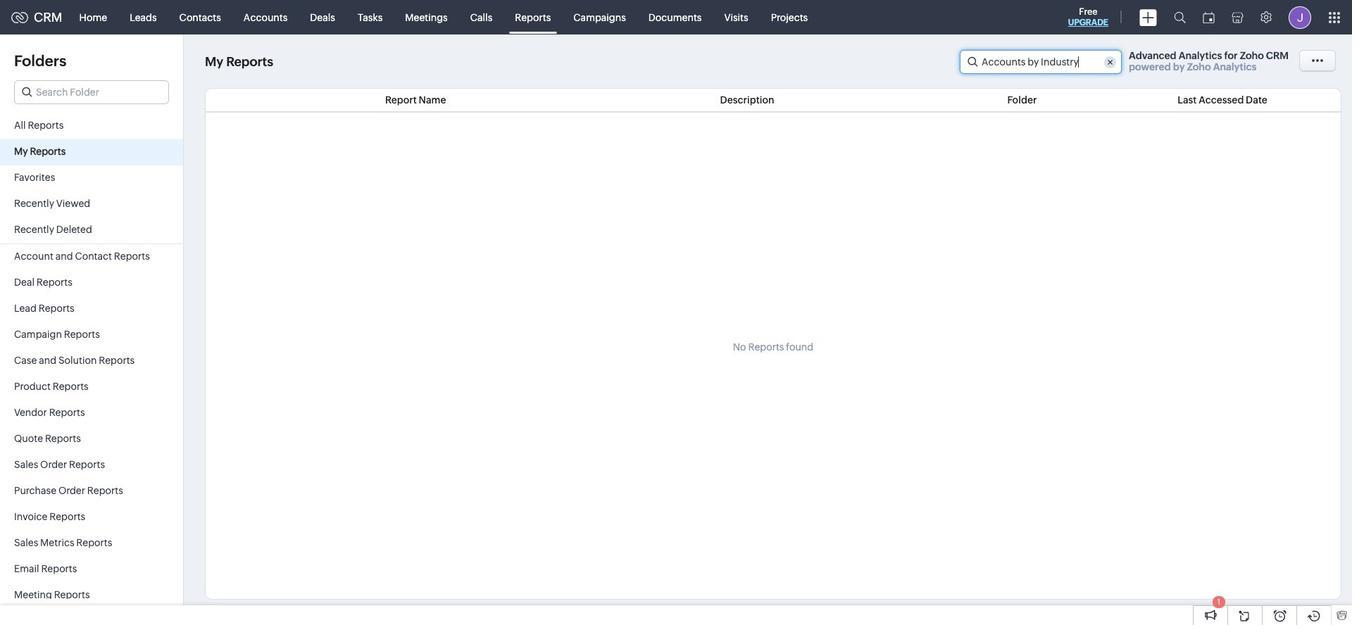 Task type: locate. For each thing, give the bounding box(es) containing it.
Search My Reports text field
[[960, 51, 1121, 73]]

logo image
[[11, 12, 28, 23]]

search element
[[1165, 0, 1194, 35]]

create menu element
[[1131, 0, 1165, 34]]

create menu image
[[1139, 9, 1157, 26]]



Task type: vqa. For each thing, say whether or not it's contained in the screenshot.
Accounts
no



Task type: describe. For each thing, give the bounding box(es) containing it.
search image
[[1174, 11, 1186, 23]]

calendar image
[[1203, 12, 1215, 23]]

profile image
[[1289, 6, 1311, 29]]

Search Folder text field
[[15, 81, 168, 104]]

profile element
[[1280, 0, 1320, 34]]



